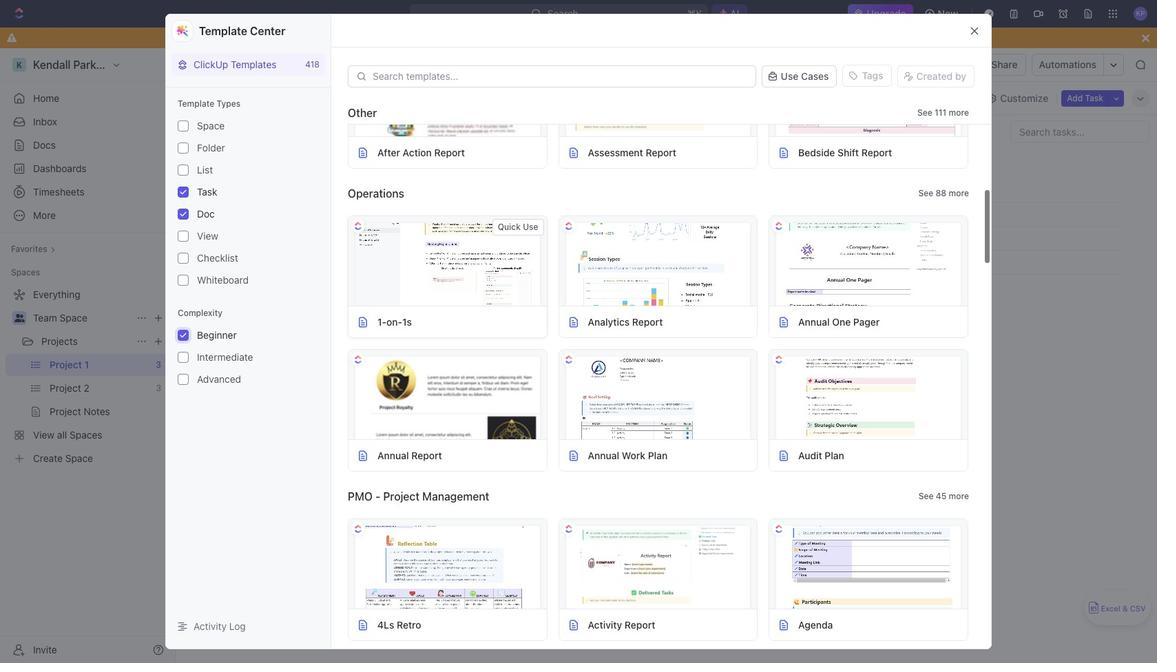 Task type: describe. For each thing, give the bounding box(es) containing it.
1 vertical spatial space
[[197, 120, 225, 132]]

doc template image for annual one pager
[[778, 316, 790, 328]]

favorites button
[[6, 241, 61, 258]]

-
[[376, 491, 381, 503]]

intermediate
[[197, 351, 253, 363]]

4ls retro
[[378, 619, 421, 631]]

after action report
[[378, 146, 465, 158]]

on-
[[387, 316, 402, 328]]

more for operations
[[949, 188, 970, 198]]

home link
[[6, 88, 170, 110]]

spaces
[[11, 267, 40, 278]]

report for annual report
[[412, 450, 442, 461]]

2 vertical spatial add task button
[[241, 279, 294, 296]]

add task for the bottommost add task button
[[247, 281, 288, 293]]

timesheets link
[[6, 181, 170, 203]]

doc template image for annual
[[357, 450, 369, 462]]

doc template element for annual one pager
[[778, 316, 790, 328]]

folder
[[197, 142, 225, 154]]

Task checkbox
[[178, 187, 189, 198]]

projects inside sidebar navigation
[[41, 336, 78, 347]]

use inside dropdown button
[[781, 70, 799, 82]]

1s
[[402, 316, 412, 328]]

use cases button
[[762, 65, 838, 88]]

1 / from the left
[[262, 59, 265, 70]]

45
[[936, 491, 947, 502]]

retro
[[397, 619, 421, 631]]

tags
[[862, 70, 884, 81]]

0 horizontal spatial use
[[523, 222, 539, 232]]

inbox
[[33, 116, 57, 127]]

invite
[[33, 644, 57, 656]]

agenda
[[799, 619, 833, 631]]

task up operations
[[330, 163, 348, 174]]

calendar link
[[296, 89, 340, 108]]

1
[[385, 59, 389, 70]]

audit
[[799, 450, 823, 461]]

Space checkbox
[[178, 121, 189, 132]]

doc template element for analytics report
[[567, 316, 580, 328]]

Doc checkbox
[[178, 209, 189, 220]]

1 horizontal spatial add
[[312, 163, 328, 174]]

project 1 link
[[333, 57, 393, 73]]

0 vertical spatial team
[[201, 59, 225, 70]]

1 vertical spatial team space link
[[33, 307, 131, 329]]

activity for activity log
[[194, 621, 227, 633]]

team inside sidebar navigation
[[33, 312, 57, 324]]

annual one pager
[[799, 316, 880, 328]]

doc template element for assessment report
[[567, 146, 580, 159]]

management
[[423, 491, 489, 503]]

docs
[[33, 139, 56, 151]]

&
[[1123, 605, 1129, 614]]

report for analytics report
[[632, 316, 663, 328]]

whiteboard
[[197, 274, 249, 286]]

timesheets
[[33, 186, 85, 198]]

annual for annual work plan
[[588, 450, 620, 461]]

quick use
[[498, 222, 539, 232]]

activity log
[[194, 621, 246, 633]]

418
[[305, 59, 320, 70]]

project 1
[[350, 59, 389, 70]]

tags button
[[843, 65, 892, 88]]

more for other
[[949, 107, 970, 118]]

created
[[917, 70, 953, 82]]

doc template element for annual report
[[357, 450, 369, 462]]

doc template image for annual work plan
[[567, 450, 580, 462]]

inbox link
[[6, 111, 170, 133]]

see 111 more button
[[912, 105, 975, 121]]

share
[[992, 59, 1018, 70]]

board link
[[202, 89, 232, 108]]

by
[[956, 70, 967, 82]]

customize
[[1001, 92, 1049, 104]]

activity for activity report
[[588, 619, 622, 631]]

upgrade
[[867, 8, 907, 19]]

beginner
[[197, 329, 237, 341]]

quick use button
[[492, 219, 544, 236]]

template for template center
[[199, 25, 247, 37]]

doc
[[197, 208, 215, 220]]

clickup templates
[[194, 59, 277, 70]]

1 plan from the left
[[648, 450, 668, 461]]

search...
[[548, 8, 587, 19]]

Folder checkbox
[[178, 143, 189, 154]]

calendar
[[299, 92, 340, 104]]

template types
[[178, 99, 241, 109]]

0 horizontal spatial add
[[247, 281, 265, 293]]

new button
[[919, 3, 967, 25]]

assignees button
[[565, 123, 629, 140]]

Intermediate checkbox
[[178, 352, 189, 363]]

tags button
[[843, 65, 892, 87]]

pager
[[854, 316, 880, 328]]

doc template element for bedside shift report
[[778, 146, 790, 159]]

Search templates... text field
[[373, 71, 748, 82]]

projects link inside tree
[[41, 331, 131, 353]]

templates
[[231, 59, 277, 70]]

user group image inside sidebar navigation
[[14, 314, 24, 322]]

board
[[205, 92, 232, 104]]

annual report
[[378, 450, 442, 461]]

customize button
[[983, 89, 1053, 108]]

space inside sidebar navigation
[[60, 312, 87, 324]]

doc template image left agenda
[[778, 619, 790, 632]]

doc template image for audit
[[778, 450, 790, 462]]

see 111 more
[[918, 107, 970, 118]]

report for activity report
[[625, 619, 656, 631]]

automations button
[[1033, 54, 1104, 75]]

88
[[936, 188, 947, 198]]

more for pmo - project management
[[949, 491, 970, 502]]

2 / from the left
[[327, 59, 330, 70]]

complexity
[[178, 308, 223, 318]]

excel
[[1101, 605, 1121, 614]]

pmo
[[348, 491, 373, 503]]

0 vertical spatial projects link
[[267, 57, 324, 73]]

report for assessment report
[[646, 146, 677, 158]]

doc template element for after action report
[[357, 146, 369, 159]]



Task type: vqa. For each thing, say whether or not it's contained in the screenshot.
your inside Target name Break your Goal down into pieces. Targets are measurable results, that, when completed, will also complete the Goal.
no



Task type: locate. For each thing, give the bounding box(es) containing it.
0 horizontal spatial team space link
[[33, 307, 131, 329]]

0 horizontal spatial /
[[262, 59, 265, 70]]

team space up the board
[[201, 59, 256, 70]]

0 horizontal spatial space
[[60, 312, 87, 324]]

project left 1
[[350, 59, 382, 70]]

use right quick
[[523, 222, 539, 232]]

see for pmo - project management
[[919, 491, 934, 502]]

sidebar navigation
[[0, 48, 176, 664]]

0 horizontal spatial activity
[[194, 621, 227, 633]]

1 vertical spatial more
[[949, 188, 970, 198]]

assessment report
[[588, 146, 677, 158]]

user group image
[[189, 61, 197, 68], [14, 314, 24, 322]]

doc template element left after
[[357, 146, 369, 159]]

1 vertical spatial add
[[312, 163, 328, 174]]

Checklist checkbox
[[178, 253, 189, 264]]

quick
[[498, 222, 521, 232]]

3 more from the top
[[949, 491, 970, 502]]

2 vertical spatial space
[[60, 312, 87, 324]]

add task for add task button to the right
[[1068, 93, 1104, 103]]

one
[[833, 316, 851, 328]]

1 horizontal spatial space
[[197, 120, 225, 132]]

doc template element up the pmo
[[357, 450, 369, 462]]

audit plan
[[799, 450, 845, 461]]

see for other
[[918, 107, 933, 118]]

annual left work
[[588, 450, 620, 461]]

0 vertical spatial template
[[199, 25, 247, 37]]

more right 111
[[949, 107, 970, 118]]

home
[[33, 92, 59, 104]]

doc template image left bedside
[[778, 146, 790, 159]]

1 horizontal spatial add task
[[312, 163, 348, 174]]

0 vertical spatial use
[[781, 70, 799, 82]]

team space down "spaces" at top left
[[33, 312, 87, 324]]

shift
[[838, 146, 859, 158]]

2 vertical spatial add task
[[247, 281, 288, 293]]

doc template element left annual work plan
[[567, 450, 580, 462]]

center
[[250, 25, 286, 37]]

use cases
[[781, 70, 829, 82]]

1 horizontal spatial projects link
[[267, 57, 324, 73]]

projects
[[284, 59, 321, 70], [41, 336, 78, 347]]

doc template image left after
[[357, 146, 369, 159]]

4ls
[[378, 619, 394, 631]]

1 horizontal spatial activity
[[588, 619, 622, 631]]

0 horizontal spatial project
[[350, 59, 382, 70]]

hide
[[723, 126, 742, 136]]

team up the board
[[201, 59, 225, 70]]

more inside button
[[949, 188, 970, 198]]

activity report
[[588, 619, 656, 631]]

0 vertical spatial user group image
[[189, 61, 197, 68]]

2 plan from the left
[[825, 450, 845, 461]]

doc template element down assignees button
[[567, 146, 580, 159]]

0 vertical spatial add task
[[1068, 93, 1104, 103]]

advanced
[[197, 374, 241, 385]]

other
[[348, 107, 377, 119]]

doc template image left 4ls
[[357, 619, 369, 632]]

new
[[938, 8, 958, 19]]

doc template element left audit
[[778, 450, 790, 462]]

1 horizontal spatial team
[[201, 59, 225, 70]]

2 horizontal spatial add task button
[[1062, 90, 1109, 106]]

team down "spaces" at top left
[[33, 312, 57, 324]]

tree containing team space
[[6, 284, 170, 470]]

1 more from the top
[[949, 107, 970, 118]]

view
[[197, 230, 219, 242]]

/ down center
[[262, 59, 265, 70]]

user group image down "spaces" at top left
[[14, 314, 24, 322]]

⌘k
[[688, 8, 703, 19]]

doc template element left 4ls
[[357, 619, 369, 632]]

dashboards
[[33, 163, 87, 174]]

List checkbox
[[178, 165, 189, 176]]

upgrade link
[[848, 4, 913, 23]]

doc template image left audit
[[778, 450, 790, 462]]

doc template image left annual one pager
[[778, 316, 790, 328]]

plan right work
[[648, 450, 668, 461]]

see
[[918, 107, 933, 118], [919, 188, 934, 198], [919, 491, 934, 502]]

see 45 more button
[[913, 489, 975, 505]]

doc template element for 4ls retro
[[357, 619, 369, 632]]

assignees
[[583, 126, 623, 136]]

1 vertical spatial add task
[[312, 163, 348, 174]]

doc template image for after
[[357, 146, 369, 159]]

doc template image for 1-
[[357, 316, 369, 328]]

use cases button
[[762, 64, 838, 89]]

1 horizontal spatial plan
[[825, 450, 845, 461]]

2 vertical spatial add
[[247, 281, 265, 293]]

1 vertical spatial team
[[33, 312, 57, 324]]

see for operations
[[919, 188, 934, 198]]

0 vertical spatial see
[[918, 107, 933, 118]]

1 vertical spatial projects
[[41, 336, 78, 347]]

Search tasks... text field
[[1012, 121, 1149, 142]]

dashboards link
[[6, 158, 170, 180]]

doc template element left annual one pager
[[778, 316, 790, 328]]

plan right audit
[[825, 450, 845, 461]]

after
[[378, 146, 400, 158]]

activity inside button
[[194, 621, 227, 633]]

1 horizontal spatial add task button
[[295, 161, 354, 177]]

user group image up 'template types'
[[189, 61, 197, 68]]

see 88 more button
[[913, 185, 975, 202]]

2 vertical spatial see
[[919, 491, 934, 502]]

doc template element left 1-
[[357, 316, 369, 328]]

1 horizontal spatial project
[[383, 491, 420, 503]]

team space link
[[184, 57, 259, 73], [33, 307, 131, 329]]

1 vertical spatial template
[[178, 99, 214, 109]]

task up doc
[[197, 186, 217, 198]]

cases
[[801, 70, 829, 82]]

0 vertical spatial add task button
[[1062, 90, 1109, 106]]

template
[[199, 25, 247, 37], [178, 99, 214, 109]]

annual for annual one pager
[[799, 316, 830, 328]]

0 vertical spatial add
[[1068, 93, 1083, 103]]

1-on-1s
[[378, 316, 412, 328]]

see 45 more
[[919, 491, 970, 502]]

doc template image for analytics
[[567, 316, 580, 328]]

excel & csv
[[1101, 605, 1146, 614]]

share button
[[984, 54, 1026, 76]]

1 vertical spatial project
[[383, 491, 420, 503]]

doc template image for assessment
[[567, 146, 580, 159]]

report
[[434, 146, 465, 158], [646, 146, 677, 158], [862, 146, 893, 158], [632, 316, 663, 328], [412, 450, 442, 461], [625, 619, 656, 631]]

excel & csv link
[[1085, 591, 1151, 626]]

project
[[350, 59, 382, 70], [383, 491, 420, 503]]

pmo - project management
[[348, 491, 489, 503]]

use left cases
[[781, 70, 799, 82]]

doc template element left agenda
[[778, 619, 790, 632]]

/
[[262, 59, 265, 70], [327, 59, 330, 70]]

see left 45
[[919, 491, 934, 502]]

1 horizontal spatial team space link
[[184, 57, 259, 73]]

action
[[403, 146, 432, 158]]

plan
[[648, 450, 668, 461], [825, 450, 845, 461]]

Advanced checkbox
[[178, 374, 189, 385]]

2 horizontal spatial add task
[[1068, 93, 1104, 103]]

csv
[[1131, 605, 1146, 614]]

doc template image left 1-
[[357, 316, 369, 328]]

see left 88
[[919, 188, 934, 198]]

hide button
[[718, 123, 747, 140]]

1 vertical spatial add task button
[[295, 161, 354, 177]]

0 horizontal spatial add task button
[[241, 279, 294, 296]]

doc template image up the pmo
[[357, 450, 369, 462]]

1 vertical spatial projects link
[[41, 331, 131, 353]]

1 vertical spatial team space
[[33, 312, 87, 324]]

1 horizontal spatial user group image
[[189, 61, 197, 68]]

2 more from the top
[[949, 188, 970, 198]]

doc template image for 4ls retro
[[357, 619, 369, 632]]

bedside
[[799, 146, 835, 158]]

clickup
[[194, 59, 228, 70]]

operations
[[348, 187, 404, 200]]

0 horizontal spatial projects
[[41, 336, 78, 347]]

add
[[1068, 93, 1083, 103], [312, 163, 328, 174], [247, 281, 265, 293]]

0 vertical spatial space
[[228, 59, 256, 70]]

see 88 more
[[919, 188, 970, 198]]

favorites
[[11, 244, 47, 254]]

0 horizontal spatial annual
[[378, 450, 409, 461]]

doc template element left analytics
[[567, 316, 580, 328]]

doc template element for activity report
[[567, 619, 580, 632]]

activity log button
[[172, 615, 325, 638]]

doc template image left analytics
[[567, 316, 580, 328]]

1 horizontal spatial projects
[[284, 59, 321, 70]]

project inside project 1 link
[[350, 59, 382, 70]]

111
[[935, 107, 947, 118]]

tree
[[6, 284, 170, 470]]

checklist
[[197, 252, 238, 264]]

use
[[781, 70, 799, 82], [523, 222, 539, 232]]

team space inside sidebar navigation
[[33, 312, 87, 324]]

task up search tasks... text box on the right top
[[1086, 93, 1104, 103]]

0 horizontal spatial projects link
[[41, 331, 131, 353]]

doc template image
[[357, 146, 369, 159], [567, 146, 580, 159], [778, 146, 790, 159], [357, 316, 369, 328], [567, 316, 580, 328], [357, 450, 369, 462], [778, 450, 790, 462], [778, 619, 790, 632]]

0 vertical spatial team space link
[[184, 57, 259, 73]]

see left 111
[[918, 107, 933, 118]]

see inside button
[[919, 188, 934, 198]]

annual up -
[[378, 450, 409, 461]]

work
[[622, 450, 646, 461]]

0 horizontal spatial plan
[[648, 450, 668, 461]]

2 horizontal spatial add
[[1068, 93, 1083, 103]]

log
[[229, 621, 246, 633]]

template up clickup templates at the left of page
[[199, 25, 247, 37]]

doc template image down assignees button
[[567, 146, 580, 159]]

types
[[217, 99, 241, 109]]

View checkbox
[[178, 231, 189, 242]]

task right whiteboard
[[268, 281, 288, 293]]

created by button
[[898, 65, 975, 88]]

0 horizontal spatial add task
[[247, 281, 288, 293]]

1 vertical spatial see
[[919, 188, 934, 198]]

doc template image left annual work plan
[[567, 450, 580, 462]]

0 horizontal spatial user group image
[[14, 314, 24, 322]]

team
[[201, 59, 225, 70], [33, 312, 57, 324]]

doc template element
[[357, 146, 369, 159], [567, 146, 580, 159], [778, 146, 790, 159], [357, 316, 369, 328], [567, 316, 580, 328], [778, 316, 790, 328], [357, 450, 369, 462], [567, 450, 580, 462], [778, 450, 790, 462], [357, 619, 369, 632], [567, 619, 580, 632], [778, 619, 790, 632]]

1 horizontal spatial team space
[[201, 59, 256, 70]]

template up space option
[[178, 99, 214, 109]]

doc template element for agenda
[[778, 619, 790, 632]]

doc template image for activity report
[[567, 619, 580, 632]]

project right -
[[383, 491, 420, 503]]

doc template image for bedside
[[778, 146, 790, 159]]

doc template element left bedside
[[778, 146, 790, 159]]

annual left the one
[[799, 316, 830, 328]]

0 vertical spatial project
[[350, 59, 382, 70]]

doc template element for 1-on-1s
[[357, 316, 369, 328]]

2 horizontal spatial annual
[[799, 316, 830, 328]]

bedside shift report
[[799, 146, 893, 158]]

1 vertical spatial use
[[523, 222, 539, 232]]

0 horizontal spatial team space
[[33, 312, 87, 324]]

add task for add task button to the middle
[[312, 163, 348, 174]]

Beginner checkbox
[[178, 330, 189, 341]]

1-
[[378, 316, 387, 328]]

space
[[228, 59, 256, 70], [197, 120, 225, 132], [60, 312, 87, 324]]

doc template element for annual work plan
[[567, 450, 580, 462]]

template for template types
[[178, 99, 214, 109]]

Whiteboard checkbox
[[178, 275, 189, 286]]

0 vertical spatial team space
[[201, 59, 256, 70]]

/ right 418
[[327, 59, 330, 70]]

tree inside sidebar navigation
[[6, 284, 170, 470]]

template center
[[199, 25, 286, 37]]

1 vertical spatial user group image
[[14, 314, 24, 322]]

add task button
[[1062, 90, 1109, 106], [295, 161, 354, 177], [241, 279, 294, 296]]

more right 88
[[949, 188, 970, 198]]

automations
[[1040, 59, 1097, 70]]

1 horizontal spatial /
[[327, 59, 330, 70]]

2 horizontal spatial space
[[228, 59, 256, 70]]

0 vertical spatial projects
[[284, 59, 321, 70]]

doc template image left activity report
[[567, 619, 580, 632]]

doc template image
[[778, 316, 790, 328], [567, 450, 580, 462], [357, 619, 369, 632], [567, 619, 580, 632]]

list
[[197, 164, 213, 176]]

2 vertical spatial more
[[949, 491, 970, 502]]

1 horizontal spatial annual
[[588, 450, 620, 461]]

team space
[[201, 59, 256, 70], [33, 312, 87, 324]]

0 vertical spatial more
[[949, 107, 970, 118]]

annual work plan
[[588, 450, 668, 461]]

docs link
[[6, 134, 170, 156]]

doc template element for audit plan
[[778, 450, 790, 462]]

annual
[[799, 316, 830, 328], [378, 450, 409, 461], [588, 450, 620, 461]]

more right 45
[[949, 491, 970, 502]]

annual for annual report
[[378, 450, 409, 461]]

doc template element left activity report
[[567, 619, 580, 632]]

analytics
[[588, 316, 630, 328]]

0 horizontal spatial team
[[33, 312, 57, 324]]

1 horizontal spatial use
[[781, 70, 799, 82]]



